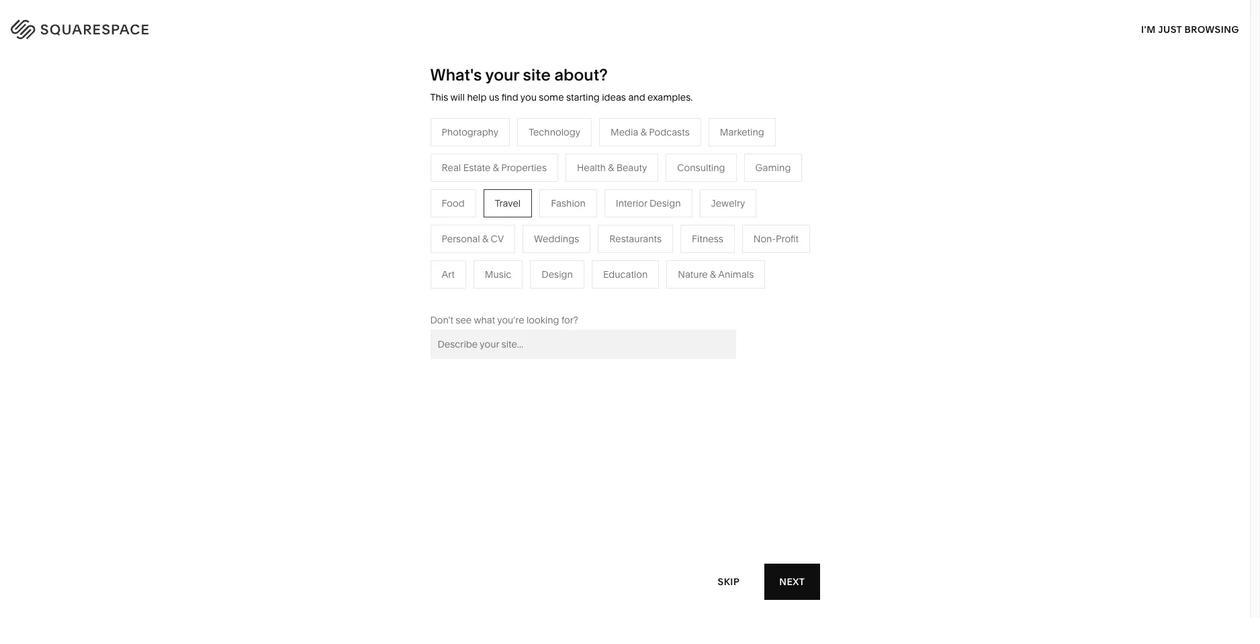 Task type: describe. For each thing, give the bounding box(es) containing it.
Travel radio
[[483, 189, 532, 218]]

& down and on the top of page
[[641, 126, 647, 138]]

just
[[1158, 23, 1182, 35]]

site
[[523, 65, 551, 85]]

podcasts inside radio
[[649, 126, 690, 138]]

Photography radio
[[430, 118, 510, 146]]

Nature & Animals radio
[[667, 261, 765, 289]]

skip
[[718, 576, 740, 588]]

professional
[[343, 207, 397, 219]]

what
[[474, 314, 495, 326]]

this
[[430, 91, 448, 103]]

travel inside option
[[495, 197, 521, 209]]

& down restaurants link on the top of the page
[[515, 227, 521, 239]]

skip button
[[703, 564, 755, 601]]

music
[[485, 269, 511, 281]]

squarespace logo image
[[27, 16, 176, 38]]

0 horizontal spatial restaurants
[[485, 207, 537, 219]]

i'm just browsing link
[[1141, 11, 1239, 48]]

real inside "real estate & properties" option
[[442, 162, 461, 174]]

examples.
[[648, 91, 693, 103]]

Restaurants radio
[[598, 225, 673, 253]]

estate inside option
[[463, 162, 491, 174]]

real estate & properties inside option
[[442, 162, 547, 174]]

1 vertical spatial real
[[485, 287, 504, 299]]

0 horizontal spatial animals
[[667, 207, 703, 219]]

Weddings radio
[[523, 225, 591, 253]]

log             in link
[[1201, 21, 1233, 33]]

animals inside radio
[[718, 269, 754, 281]]

your
[[485, 65, 519, 85]]

Design radio
[[530, 261, 584, 289]]

Fitness radio
[[681, 225, 735, 253]]

degraw element
[[449, 459, 801, 619]]

i'm just browsing
[[1141, 23, 1239, 35]]

beauty
[[616, 162, 647, 174]]

design inside radio
[[542, 269, 573, 281]]

photography
[[442, 126, 499, 138]]

technology
[[529, 126, 580, 138]]

& down home & decor
[[659, 207, 665, 219]]

& right home
[[656, 187, 662, 199]]

& right community at the left of the page
[[397, 247, 403, 259]]

restaurants link
[[485, 207, 551, 219]]

1 vertical spatial properties
[[545, 287, 590, 299]]

1 vertical spatial podcasts
[[524, 227, 564, 239]]

& up looking
[[536, 287, 542, 299]]

for?
[[562, 314, 578, 326]]

Personal & CV radio
[[430, 225, 515, 253]]

Don't see what you're looking for? field
[[430, 330, 736, 359]]

some
[[539, 91, 564, 103]]

fitness link
[[627, 227, 672, 239]]

decor
[[665, 187, 692, 199]]

next
[[779, 576, 805, 588]]

Health & Beauty radio
[[566, 154, 659, 182]]

nature & animals inside radio
[[678, 269, 754, 281]]

looking
[[527, 314, 559, 326]]

education
[[603, 269, 648, 281]]

community
[[343, 247, 395, 259]]

0 horizontal spatial nature
[[627, 207, 657, 219]]

fitness inside option
[[692, 233, 723, 245]]

us
[[489, 91, 499, 103]]

Music radio
[[474, 261, 523, 289]]

1 horizontal spatial estate
[[507, 287, 534, 299]]

next button
[[765, 564, 820, 601]]

health & beauty
[[577, 162, 647, 174]]

1 vertical spatial weddings
[[485, 267, 530, 279]]

find
[[502, 91, 518, 103]]

you
[[521, 91, 537, 103]]

food
[[442, 197, 465, 209]]

& left cv
[[482, 233, 488, 245]]

i'm
[[1141, 23, 1156, 35]]

see
[[456, 314, 472, 326]]

squarespace logo link
[[27, 16, 268, 38]]



Task type: vqa. For each thing, say whether or not it's contained in the screenshot.
images
no



Task type: locate. For each thing, give the bounding box(es) containing it.
and
[[628, 91, 645, 103]]

log             in
[[1201, 21, 1233, 33]]

nature & animals
[[627, 207, 703, 219], [678, 269, 754, 281]]

non-
[[754, 233, 776, 245], [406, 247, 428, 259]]

community & non-profits
[[343, 247, 455, 259]]

0 horizontal spatial weddings
[[485, 267, 530, 279]]

0 vertical spatial real
[[442, 162, 461, 174]]

0 horizontal spatial fitness
[[627, 227, 658, 239]]

weddings link
[[485, 267, 544, 279]]

weddings inside radio
[[534, 233, 579, 245]]

1 vertical spatial nature & animals
[[678, 269, 754, 281]]

media & podcasts inside radio
[[611, 126, 690, 138]]

degraw image
[[449, 459, 801, 619]]

& inside option
[[493, 162, 499, 174]]

1 vertical spatial animals
[[718, 269, 754, 281]]

animals down fitness option
[[718, 269, 754, 281]]

fashion
[[551, 197, 586, 209]]

1 horizontal spatial podcasts
[[649, 126, 690, 138]]

home & decor
[[627, 187, 692, 199]]

nature & animals link
[[627, 207, 716, 219]]

don't see what you're looking for?
[[430, 314, 578, 326]]

1 horizontal spatial nature
[[678, 269, 708, 281]]

properties up for?
[[545, 287, 590, 299]]

jewelry
[[711, 197, 745, 209]]

community & non-profits link
[[343, 247, 469, 259]]

restaurants down interior
[[610, 233, 662, 245]]

what's your site about? this will help us find you some starting ideas and examples.
[[430, 65, 693, 103]]

0 horizontal spatial media & podcasts
[[485, 227, 564, 239]]

podcasts down examples. at the top right
[[649, 126, 690, 138]]

1 horizontal spatial media & podcasts
[[611, 126, 690, 138]]

Marketing radio
[[709, 118, 776, 146]]

Media & Podcasts radio
[[599, 118, 701, 146]]

0 vertical spatial real estate & properties
[[442, 162, 547, 174]]

media & podcasts
[[611, 126, 690, 138], [485, 227, 564, 239]]

Education radio
[[592, 261, 659, 289]]

1 horizontal spatial weddings
[[534, 233, 579, 245]]

media & podcasts down and on the top of page
[[611, 126, 690, 138]]

1 horizontal spatial media
[[611, 126, 638, 138]]

& down fitness option
[[710, 269, 716, 281]]

properties up travel "link"
[[501, 162, 547, 174]]

fitness
[[627, 227, 658, 239], [692, 233, 723, 245]]

nature & animals down the home & decor link on the top of the page
[[627, 207, 703, 219]]

real
[[442, 162, 461, 174], [485, 287, 504, 299]]

media up beauty
[[611, 126, 638, 138]]

1 vertical spatial design
[[542, 269, 573, 281]]

&
[[641, 126, 647, 138], [493, 162, 499, 174], [608, 162, 614, 174], [656, 187, 662, 199], [659, 207, 665, 219], [515, 227, 521, 239], [482, 233, 488, 245], [397, 247, 403, 259], [710, 269, 716, 281], [536, 287, 542, 299]]

don't
[[430, 314, 453, 326]]

professional services link
[[343, 207, 451, 219]]

profit
[[776, 233, 799, 245]]

0 vertical spatial media
[[611, 126, 638, 138]]

design inside radio
[[650, 197, 681, 209]]

1 vertical spatial non-
[[406, 247, 428, 259]]

0 horizontal spatial real
[[442, 162, 461, 174]]

media & podcasts link
[[485, 227, 578, 239]]

0 horizontal spatial design
[[542, 269, 573, 281]]

0 vertical spatial media & podcasts
[[611, 126, 690, 138]]

personal
[[442, 233, 480, 245]]

starting
[[566, 91, 600, 103]]

properties
[[501, 162, 547, 174], [545, 287, 590, 299]]

0 vertical spatial podcasts
[[649, 126, 690, 138]]

health
[[577, 162, 606, 174]]

animals
[[667, 207, 703, 219], [718, 269, 754, 281]]

Fashion radio
[[540, 189, 597, 218]]

fitness up nature & animals radio
[[692, 233, 723, 245]]

0 vertical spatial animals
[[667, 207, 703, 219]]

podcasts
[[649, 126, 690, 138], [524, 227, 564, 239]]

Consulting radio
[[666, 154, 737, 182]]

professional services
[[343, 207, 437, 219]]

nature
[[627, 207, 657, 219], [678, 269, 708, 281]]

design
[[650, 197, 681, 209], [542, 269, 573, 281]]

1 horizontal spatial restaurants
[[610, 233, 662, 245]]

log
[[1201, 21, 1221, 33]]

about?
[[555, 65, 608, 85]]

restaurants inside option
[[610, 233, 662, 245]]

estate down the photography
[[463, 162, 491, 174]]

restaurants down travel "link"
[[485, 207, 537, 219]]

real estate & properties
[[442, 162, 547, 174], [485, 287, 590, 299]]

interior design
[[616, 197, 681, 209]]

will
[[450, 91, 465, 103]]

1 horizontal spatial design
[[650, 197, 681, 209]]

weddings down 'events' link
[[485, 267, 530, 279]]

non- inside option
[[754, 233, 776, 245]]

Interior Design radio
[[605, 189, 692, 218]]

in
[[1224, 21, 1233, 33]]

Non-Profit radio
[[742, 225, 810, 253]]

estate down weddings link
[[507, 287, 534, 299]]

weddings
[[534, 233, 579, 245], [485, 267, 530, 279]]

ideas
[[602, 91, 626, 103]]

consulting
[[677, 162, 725, 174]]

travel down "real estate & properties" option
[[485, 187, 511, 199]]

nature down fitness option
[[678, 269, 708, 281]]

media up events
[[485, 227, 513, 239]]

Technology radio
[[517, 118, 592, 146]]

media
[[611, 126, 638, 138], [485, 227, 513, 239]]

personal & cv
[[442, 233, 504, 245]]

gaming
[[755, 162, 791, 174]]

nature inside radio
[[678, 269, 708, 281]]

restaurants
[[485, 207, 537, 219], [610, 233, 662, 245]]

home
[[627, 187, 654, 199]]

0 horizontal spatial media
[[485, 227, 513, 239]]

0 vertical spatial weddings
[[534, 233, 579, 245]]

nature down home
[[627, 207, 657, 219]]

real estate & properties link
[[485, 287, 604, 299]]

media inside radio
[[611, 126, 638, 138]]

travel
[[485, 187, 511, 199], [495, 197, 521, 209]]

0 vertical spatial restaurants
[[485, 207, 537, 219]]

0 vertical spatial design
[[650, 197, 681, 209]]

non-profit
[[754, 233, 799, 245]]

Real Estate & Properties radio
[[430, 154, 558, 182]]

1 horizontal spatial real
[[485, 287, 504, 299]]

home & decor link
[[627, 187, 705, 199]]

1 vertical spatial restaurants
[[610, 233, 662, 245]]

Gaming radio
[[744, 154, 802, 182]]

weddings up design radio
[[534, 233, 579, 245]]

cv
[[491, 233, 504, 245]]

0 vertical spatial properties
[[501, 162, 547, 174]]

events link
[[485, 247, 528, 259]]

& right health
[[608, 162, 614, 174]]

0 horizontal spatial estate
[[463, 162, 491, 174]]

0 vertical spatial non-
[[754, 233, 776, 245]]

Art radio
[[430, 261, 466, 289]]

animals down decor
[[667, 207, 703, 219]]

0 horizontal spatial podcasts
[[524, 227, 564, 239]]

real down music
[[485, 287, 504, 299]]

1 vertical spatial media & podcasts
[[485, 227, 564, 239]]

& up travel "link"
[[493, 162, 499, 174]]

interior
[[616, 197, 647, 209]]

what's
[[430, 65, 482, 85]]

travel up cv
[[495, 197, 521, 209]]

travel link
[[485, 187, 524, 199]]

podcasts down restaurants link on the top of the page
[[524, 227, 564, 239]]

Food radio
[[430, 189, 476, 218]]

properties inside option
[[501, 162, 547, 174]]

you're
[[497, 314, 524, 326]]

0 horizontal spatial non-
[[406, 247, 428, 259]]

0 vertical spatial nature
[[627, 207, 657, 219]]

0 vertical spatial nature & animals
[[627, 207, 703, 219]]

nature & animals down fitness option
[[678, 269, 754, 281]]

1 vertical spatial estate
[[507, 287, 534, 299]]

1 horizontal spatial fitness
[[692, 233, 723, 245]]

profits
[[428, 247, 455, 259]]

1 vertical spatial real estate & properties
[[485, 287, 590, 299]]

services
[[400, 207, 437, 219]]

Jewelry radio
[[700, 189, 757, 218]]

real estate & properties up travel "link"
[[442, 162, 547, 174]]

1 horizontal spatial non-
[[754, 233, 776, 245]]

real estate & properties up looking
[[485, 287, 590, 299]]

fitness down interior design radio
[[627, 227, 658, 239]]

0 vertical spatial estate
[[463, 162, 491, 174]]

media & podcasts down restaurants link on the top of the page
[[485, 227, 564, 239]]

1 vertical spatial nature
[[678, 269, 708, 281]]

marketing
[[720, 126, 764, 138]]

estate
[[463, 162, 491, 174], [507, 287, 534, 299]]

events
[[485, 247, 514, 259]]

help
[[467, 91, 487, 103]]

browsing
[[1185, 23, 1239, 35]]

real up food
[[442, 162, 461, 174]]

art
[[442, 269, 455, 281]]

1 vertical spatial media
[[485, 227, 513, 239]]

1 horizontal spatial animals
[[718, 269, 754, 281]]



